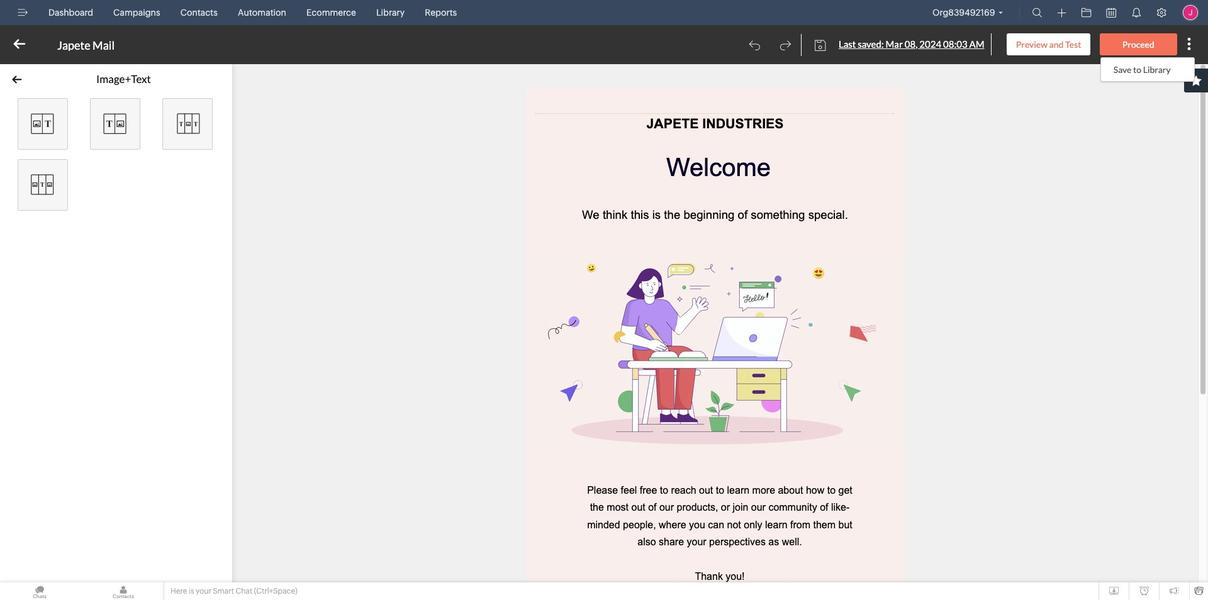 Task type: describe. For each thing, give the bounding box(es) containing it.
configure settings image
[[1157, 8, 1167, 18]]

automation
[[238, 8, 286, 18]]

ecommerce
[[307, 8, 356, 18]]

automation link
[[233, 0, 291, 25]]

your
[[196, 587, 211, 596]]

campaigns
[[113, 8, 160, 18]]

folder image
[[1082, 8, 1092, 18]]

contacts image
[[84, 583, 163, 600]]

library
[[376, 8, 405, 18]]

reports
[[425, 8, 457, 18]]

ecommerce link
[[302, 0, 361, 25]]

notifications image
[[1132, 8, 1142, 18]]

quick actions image
[[1058, 8, 1067, 18]]

contacts
[[180, 8, 218, 18]]

here
[[171, 587, 187, 596]]



Task type: locate. For each thing, give the bounding box(es) containing it.
calendar image
[[1107, 8, 1117, 18]]

dashboard link
[[43, 0, 98, 25]]

contacts link
[[175, 0, 223, 25]]

(ctrl+space)
[[254, 587, 298, 596]]

chat
[[236, 587, 252, 596]]

org839492169
[[933, 8, 995, 18]]

here is your smart chat (ctrl+space)
[[171, 587, 298, 596]]

dashboard
[[48, 8, 93, 18]]

chats image
[[0, 583, 79, 600]]

is
[[189, 587, 194, 596]]

smart
[[213, 587, 234, 596]]

search image
[[1033, 8, 1043, 18]]

library link
[[371, 0, 410, 25]]

reports link
[[420, 0, 462, 25]]

campaigns link
[[108, 0, 165, 25]]



Task type: vqa. For each thing, say whether or not it's contained in the screenshot.
Trial
no



